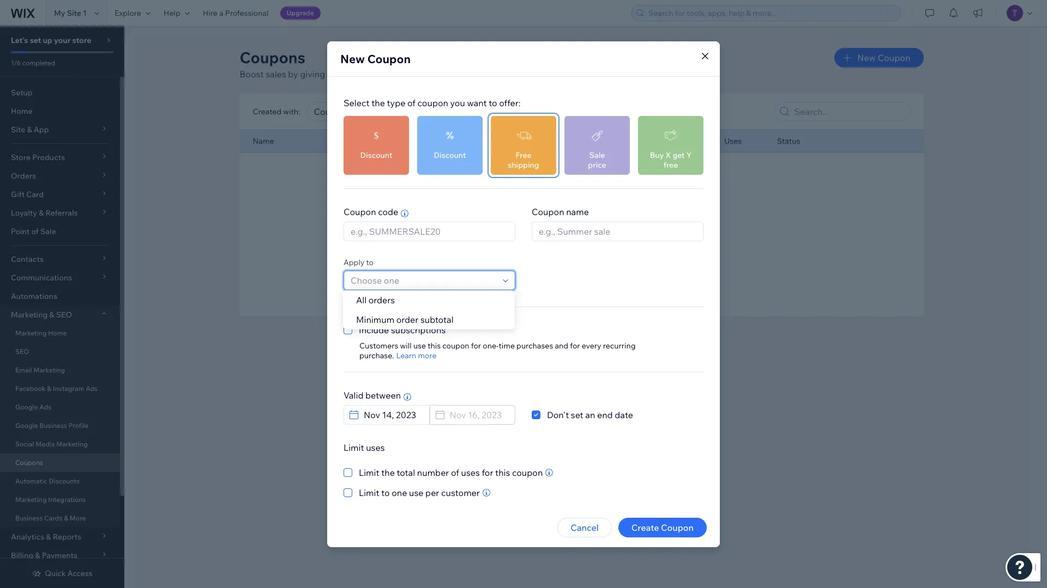 Task type: vqa. For each thing, say whether or not it's contained in the screenshot.
"languages"
no



Task type: locate. For each thing, give the bounding box(es) containing it.
this
[[428, 341, 441, 351], [495, 468, 510, 479]]

0 vertical spatial &
[[49, 310, 54, 320]]

the for select
[[371, 97, 385, 108]]

0 horizontal spatial ads
[[39, 404, 51, 412]]

set for let's
[[30, 35, 41, 45]]

professional
[[225, 8, 269, 18]]

google down "facebook"
[[15, 404, 38, 412]]

marketing down marketing & seo
[[15, 329, 47, 338]]

business cards & more
[[15, 515, 86, 523]]

limit down the valid
[[344, 443, 364, 453]]

giving
[[300, 69, 325, 80]]

1 horizontal spatial this
[[495, 468, 510, 479]]

2 vertical spatial coupon
[[512, 468, 543, 479]]

0 vertical spatial use
[[413, 341, 426, 351]]

coupons boost sales by giving customers special offers and discounts. learn more about coupons
[[240, 48, 598, 80]]

0 horizontal spatial more
[[418, 351, 437, 361]]

seo up email
[[15, 348, 29, 356]]

0 vertical spatial sale
[[589, 150, 605, 160]]

marketing
[[11, 310, 48, 320], [15, 329, 47, 338], [34, 366, 65, 375], [56, 441, 88, 449], [15, 496, 47, 504]]

learn up the offer:
[[489, 69, 512, 80]]

it
[[631, 263, 635, 273]]

1 vertical spatial limit
[[359, 468, 379, 479]]

discount down %
[[434, 150, 466, 160]]

0 horizontal spatial of
[[31, 227, 39, 237]]

get
[[673, 150, 685, 160]]

1 vertical spatial home
[[48, 329, 67, 338]]

buy x get y free
[[650, 150, 692, 170]]

uses up customer
[[461, 468, 480, 479]]

0 horizontal spatial set
[[30, 35, 41, 45]]

valid between
[[344, 390, 401, 401]]

1 google from the top
[[15, 404, 38, 412]]

hire a professional link
[[196, 0, 275, 26]]

discount
[[394, 136, 426, 146], [360, 150, 392, 160], [434, 150, 466, 160]]

learn down include subscriptions
[[396, 351, 416, 361]]

set inside checkbox
[[571, 410, 583, 421]]

0 horizontal spatial new coupon
[[340, 52, 411, 66]]

1 vertical spatial this
[[495, 468, 510, 479]]

purchase.
[[359, 351, 394, 361]]

0 vertical spatial limit
[[344, 443, 364, 453]]

2 vertical spatial limit
[[359, 488, 379, 499]]

orders
[[369, 295, 395, 306]]

& up marketing home 'link'
[[49, 310, 54, 320]]

uses down valid between
[[366, 443, 385, 453]]

google ads
[[15, 404, 51, 412]]

ads inside "link"
[[86, 385, 98, 393]]

upgrade
[[287, 9, 314, 17]]

for
[[471, 341, 481, 351], [570, 341, 580, 351], [482, 468, 493, 479]]

marketing for integrations
[[15, 496, 47, 504]]

& inside popup button
[[49, 310, 54, 320]]

free shipping
[[508, 150, 539, 170]]

1 horizontal spatial ads
[[86, 385, 98, 393]]

uses
[[366, 443, 385, 453], [461, 468, 480, 479]]

0 vertical spatial of
[[407, 97, 416, 108]]

for left every
[[570, 341, 580, 351]]

coupon,
[[565, 263, 594, 273]]

1 vertical spatial sale
[[40, 227, 56, 237]]

don't
[[547, 410, 569, 421]]

0 horizontal spatial this
[[428, 341, 441, 351]]

coupon inside customers will use this coupon for one-time purchases and for every recurring purchase.
[[442, 341, 469, 351]]

1 vertical spatial a
[[560, 263, 564, 273]]

marketing & seo
[[11, 310, 72, 320]]

1 vertical spatial coupon
[[442, 341, 469, 351]]

1 horizontal spatial learn
[[489, 69, 512, 80]]

hire
[[203, 8, 217, 18]]

valid
[[344, 390, 363, 401]]

status
[[777, 136, 800, 146]]

my site 1
[[54, 8, 87, 18]]

name
[[253, 136, 274, 146]]

more left about
[[514, 69, 535, 80]]

sidebar element
[[0, 26, 124, 589]]

coupons up automatic at left
[[15, 459, 43, 467]]

0 vertical spatial more
[[514, 69, 535, 80]]

every
[[582, 341, 601, 351]]

& left more
[[64, 515, 68, 523]]

0 vertical spatial set
[[30, 35, 41, 45]]

list box
[[343, 290, 515, 330]]

marketing inside popup button
[[11, 310, 48, 320]]

completed
[[22, 59, 55, 67]]

coupon for of
[[418, 97, 448, 108]]

set for don't
[[571, 410, 583, 421]]

1 horizontal spatial new coupon
[[857, 52, 910, 63]]

don't set an end date
[[547, 410, 633, 421]]

you
[[450, 97, 465, 108], [529, 263, 542, 273]]

email marketing link
[[0, 362, 120, 380]]

1 vertical spatial more
[[418, 351, 437, 361]]

0 vertical spatial coupon
[[418, 97, 448, 108]]

setup link
[[0, 83, 120, 102]]

limit inside checkbox
[[359, 488, 379, 499]]

1 horizontal spatial coupons
[[240, 48, 305, 67]]

and right offers
[[428, 69, 444, 80]]

you'll
[[596, 263, 615, 273]]

you left want
[[450, 97, 465, 108]]

of up customer
[[451, 468, 459, 479]]

a right add
[[560, 263, 564, 273]]

point
[[11, 227, 30, 237]]

of inside option
[[451, 468, 459, 479]]

0 vertical spatial and
[[428, 69, 444, 80]]

marketing down automatic at left
[[15, 496, 47, 504]]

use right will at the bottom left of the page
[[413, 341, 426, 351]]

1 vertical spatial of
[[31, 227, 39, 237]]

learn
[[489, 69, 512, 80], [396, 351, 416, 361]]

1 horizontal spatial a
[[560, 263, 564, 273]]

with:
[[283, 107, 300, 117]]

facebook & instagram ads
[[15, 385, 98, 393]]

add
[[544, 263, 558, 273]]

seo down automations link
[[56, 310, 72, 320]]

seo inside marketing & seo popup button
[[56, 310, 72, 320]]

& inside "link"
[[47, 385, 51, 393]]

1 horizontal spatial seo
[[56, 310, 72, 320]]

0 horizontal spatial sale
[[40, 227, 56, 237]]

0 vertical spatial the
[[371, 97, 385, 108]]

a
[[219, 8, 223, 18], [560, 263, 564, 273]]

0 horizontal spatial uses
[[366, 443, 385, 453]]

1/6
[[11, 59, 21, 67]]

limit for limit to one use per customer
[[359, 488, 379, 499]]

0 vertical spatial seo
[[56, 310, 72, 320]]

and inside the coupons boost sales by giving customers special offers and discounts. learn more about coupons
[[428, 69, 444, 80]]

$
[[374, 130, 379, 142]]

google up social
[[15, 422, 38, 430]]

2 vertical spatial to
[[381, 488, 390, 499]]

1 vertical spatial to
[[366, 258, 374, 267]]

this inside option
[[495, 468, 510, 479]]

2 google from the top
[[15, 422, 38, 430]]

marketing for home
[[15, 329, 47, 338]]

business up social media marketing
[[39, 422, 67, 430]]

1 horizontal spatial for
[[482, 468, 493, 479]]

0 vertical spatial you
[[450, 97, 465, 108]]

1 horizontal spatial of
[[407, 97, 416, 108]]

of right point
[[31, 227, 39, 237]]

set left an
[[571, 410, 583, 421]]

create coupon button
[[618, 518, 707, 538]]

0 horizontal spatial a
[[219, 8, 223, 18]]

coupons
[[240, 48, 305, 67], [15, 459, 43, 467]]

1 vertical spatial the
[[381, 468, 395, 479]]

& right "facebook"
[[47, 385, 51, 393]]

price
[[588, 160, 606, 170]]

0 horizontal spatial to
[[366, 258, 374, 267]]

1 horizontal spatial to
[[381, 488, 390, 499]]

recurring
[[603, 341, 636, 351]]

0 horizontal spatial seo
[[15, 348, 29, 356]]

marketing down profile
[[56, 441, 88, 449]]

one-
[[483, 341, 499, 351]]

quick access
[[45, 569, 93, 579]]

1 horizontal spatial set
[[571, 410, 583, 421]]

0 horizontal spatial home
[[11, 106, 33, 116]]

use left per
[[409, 488, 423, 499]]

new coupon inside button
[[857, 52, 910, 63]]

1 horizontal spatial more
[[514, 69, 535, 80]]

free
[[515, 150, 532, 160]]

e.g., SUMMERSALE20 field
[[347, 222, 512, 241]]

coupon
[[367, 52, 411, 66], [878, 52, 910, 63], [344, 206, 376, 217], [532, 206, 564, 217], [661, 523, 694, 534]]

use inside checkbox
[[409, 488, 423, 499]]

of right type
[[407, 97, 416, 108]]

0 vertical spatial coupons
[[240, 48, 305, 67]]

marketing home
[[15, 329, 67, 338]]

special
[[372, 69, 401, 80]]

automatic discounts link
[[0, 473, 120, 491]]

0 vertical spatial learn
[[489, 69, 512, 80]]

0 horizontal spatial new
[[340, 52, 365, 66]]

ads right instagram
[[86, 385, 98, 393]]

coupons inside "sidebar" element
[[15, 459, 43, 467]]

the inside option
[[381, 468, 395, 479]]

the left total
[[381, 468, 395, 479]]

2 vertical spatial of
[[451, 468, 459, 479]]

0 vertical spatial ads
[[86, 385, 98, 393]]

1 vertical spatial and
[[555, 341, 568, 351]]

1 vertical spatial use
[[409, 488, 423, 499]]

coupons up sales
[[240, 48, 305, 67]]

the left type
[[371, 97, 385, 108]]

code
[[378, 206, 398, 217]]

include
[[359, 325, 389, 336]]

set inside "sidebar" element
[[30, 35, 41, 45]]

customers
[[359, 341, 398, 351]]

0 vertical spatial a
[[219, 8, 223, 18]]

more right will at the bottom left of the page
[[418, 351, 437, 361]]

1 horizontal spatial and
[[555, 341, 568, 351]]

0 horizontal spatial coupons
[[15, 459, 43, 467]]

2 horizontal spatial for
[[570, 341, 580, 351]]

1 vertical spatial seo
[[15, 348, 29, 356]]

1 vertical spatial google
[[15, 422, 38, 430]]

business left 'cards' on the bottom left of page
[[15, 515, 43, 523]]

home inside 'link'
[[48, 329, 67, 338]]

1 horizontal spatial you
[[529, 263, 542, 273]]

1 vertical spatial uses
[[461, 468, 480, 479]]

ads up google business profile
[[39, 404, 51, 412]]

0 horizontal spatial learn
[[396, 351, 416, 361]]

end
[[597, 410, 613, 421]]

marketing down "automations"
[[11, 310, 48, 320]]

1 vertical spatial set
[[571, 410, 583, 421]]

%
[[446, 129, 454, 142]]

set left the up at the left of the page
[[30, 35, 41, 45]]

social media marketing
[[15, 441, 88, 449]]

limit left one
[[359, 488, 379, 499]]

see
[[616, 263, 629, 273]]

to inside checkbox
[[381, 488, 390, 499]]

1 vertical spatial coupons
[[15, 459, 43, 467]]

0 vertical spatial to
[[489, 97, 497, 108]]

let's
[[11, 35, 28, 45]]

quick
[[45, 569, 66, 579]]

0 horizontal spatial and
[[428, 69, 444, 80]]

marketing & seo button
[[0, 306, 120, 324]]

0 horizontal spatial discount
[[360, 150, 392, 160]]

1 horizontal spatial discount
[[394, 136, 426, 146]]

use
[[413, 341, 426, 351], [409, 488, 423, 499]]

to right want
[[489, 97, 497, 108]]

home down marketing & seo popup button
[[48, 329, 67, 338]]

uses
[[724, 136, 742, 146]]

0 vertical spatial google
[[15, 404, 38, 412]]

set
[[30, 35, 41, 45], [571, 410, 583, 421]]

Don't set an end date checkbox
[[532, 409, 633, 422]]

limit inside option
[[359, 468, 379, 479]]

coupons inside the coupons boost sales by giving customers special offers and discounts. learn more about coupons
[[240, 48, 305, 67]]

created
[[253, 107, 281, 117]]

marketing inside 'link'
[[15, 329, 47, 338]]

1 horizontal spatial new
[[857, 52, 876, 63]]

google business profile
[[15, 422, 89, 430]]

for left one-
[[471, 341, 481, 351]]

more
[[514, 69, 535, 80], [418, 351, 437, 361]]

google for google business profile
[[15, 422, 38, 430]]

2 horizontal spatial discount
[[434, 150, 466, 160]]

1 vertical spatial business
[[15, 515, 43, 523]]

to left one
[[381, 488, 390, 499]]

once you add a coupon, you'll see it here.
[[508, 263, 655, 273]]

and right the "purchases"
[[555, 341, 568, 351]]

discount down $ in the top of the page
[[360, 150, 392, 160]]

a right hire at the top left
[[219, 8, 223, 18]]

the
[[371, 97, 385, 108], [381, 468, 395, 479]]

point of sale
[[11, 227, 56, 237]]

for right number
[[482, 468, 493, 479]]

1 vertical spatial &
[[47, 385, 51, 393]]

None field
[[311, 103, 442, 121], [501, 103, 575, 121], [360, 406, 426, 425], [446, 406, 512, 425], [311, 103, 442, 121], [501, 103, 575, 121], [360, 406, 426, 425], [446, 406, 512, 425]]

to
[[489, 97, 497, 108], [366, 258, 374, 267], [381, 488, 390, 499]]

0 vertical spatial this
[[428, 341, 441, 351]]

seo link
[[0, 343, 120, 362]]

discount right $ in the top of the page
[[394, 136, 426, 146]]

1 horizontal spatial home
[[48, 329, 67, 338]]

limit down limit uses
[[359, 468, 379, 479]]

1 horizontal spatial uses
[[461, 468, 480, 479]]

store
[[72, 35, 91, 45]]

2 horizontal spatial of
[[451, 468, 459, 479]]

home
[[11, 106, 33, 116], [48, 329, 67, 338]]

limit to one use per customer
[[359, 488, 480, 499]]

to right apply
[[366, 258, 374, 267]]

home down setup
[[11, 106, 33, 116]]

1 horizontal spatial sale
[[589, 150, 605, 160]]

you left add
[[529, 263, 542, 273]]

0 vertical spatial business
[[39, 422, 67, 430]]



Task type: describe. For each thing, give the bounding box(es) containing it.
about
[[537, 69, 561, 80]]

& for marketing
[[49, 310, 54, 320]]

coupons for coupons
[[15, 459, 43, 467]]

offer:
[[499, 97, 521, 108]]

new inside button
[[857, 52, 876, 63]]

explore
[[114, 8, 141, 18]]

e.g., Summer sale field
[[536, 222, 700, 241]]

Search for tools, apps, help & more... field
[[645, 5, 897, 21]]

for inside limit the total number of uses for this coupon option
[[482, 468, 493, 479]]

order
[[396, 314, 418, 325]]

name
[[566, 206, 589, 217]]

time
[[499, 341, 515, 351]]

coupons
[[563, 69, 598, 80]]

learn more about coupons link
[[489, 69, 598, 80]]

help
[[164, 8, 180, 18]]

1
[[83, 8, 87, 18]]

your
[[54, 35, 71, 45]]

discount for $
[[360, 150, 392, 160]]

sale inside "sidebar" element
[[40, 227, 56, 237]]

my
[[54, 8, 65, 18]]

help button
[[157, 0, 196, 26]]

one
[[392, 488, 407, 499]]

hire a professional
[[203, 8, 269, 18]]

all orders
[[356, 295, 395, 306]]

new coupon button
[[834, 48, 924, 68]]

automatic discounts
[[15, 478, 80, 486]]

google for google ads
[[15, 404, 38, 412]]

Choose one field
[[347, 271, 500, 290]]

coupon name
[[532, 206, 589, 217]]

apply
[[344, 258, 365, 267]]

number
[[417, 468, 449, 479]]

shipping
[[508, 160, 539, 170]]

status:
[[466, 107, 491, 117]]

per
[[425, 488, 439, 499]]

select
[[344, 97, 370, 108]]

Limit the total number of uses for this coupon checkbox
[[344, 467, 543, 480]]

Include subscriptions checkbox
[[344, 324, 446, 337]]

learn more
[[396, 351, 437, 361]]

list box containing all orders
[[343, 290, 515, 330]]

cancel button
[[557, 518, 612, 538]]

up
[[43, 35, 52, 45]]

point of sale link
[[0, 223, 120, 241]]

1 vertical spatial learn
[[396, 351, 416, 361]]

total
[[397, 468, 415, 479]]

this inside customers will use this coupon for one-time purchases and for every recurring purchase.
[[428, 341, 441, 351]]

0 vertical spatial home
[[11, 106, 33, 116]]

customers
[[327, 69, 370, 80]]

site
[[67, 8, 81, 18]]

y
[[686, 150, 692, 160]]

code
[[624, 136, 643, 146]]

to for limit to one use per customer
[[381, 488, 390, 499]]

discounts.
[[445, 69, 487, 80]]

will
[[400, 341, 412, 351]]

coupon code
[[344, 206, 398, 217]]

Limit to one use per customer checkbox
[[344, 487, 480, 500]]

home link
[[0, 102, 120, 121]]

1 vertical spatial ads
[[39, 404, 51, 412]]

customers will use this coupon for one-time purchases and for every recurring purchase.
[[359, 341, 636, 361]]

marketing integrations
[[15, 496, 86, 504]]

facebook & instagram ads link
[[0, 380, 120, 399]]

learn inside the coupons boost sales by giving customers special offers and discounts. learn more about coupons
[[489, 69, 512, 80]]

1 vertical spatial you
[[529, 263, 542, 273]]

more inside the coupons boost sales by giving customers special offers and discounts. learn more about coupons
[[514, 69, 535, 80]]

type
[[524, 136, 541, 146]]

instagram
[[53, 385, 84, 393]]

limit uses
[[344, 443, 385, 453]]

once
[[508, 263, 528, 273]]

uses inside option
[[461, 468, 480, 479]]

and inside customers will use this coupon for one-time purchases and for every recurring purchase.
[[555, 341, 568, 351]]

setup
[[11, 88, 33, 98]]

coupon for this
[[442, 341, 469, 351]]

minimum
[[356, 314, 394, 325]]

sale inside sale price
[[589, 150, 605, 160]]

learn more link
[[396, 351, 437, 361]]

coupon inside option
[[512, 468, 543, 479]]

between
[[365, 390, 401, 401]]

by
[[288, 69, 298, 80]]

marketing for &
[[11, 310, 48, 320]]

Search... field
[[791, 103, 907, 121]]

automatic
[[15, 478, 47, 486]]

customer
[[441, 488, 480, 499]]

discount for name
[[394, 136, 426, 146]]

select the type of coupon you want to offer:
[[344, 97, 521, 108]]

create
[[631, 523, 659, 534]]

integrations
[[48, 496, 86, 504]]

here.
[[637, 263, 655, 273]]

& for facebook
[[47, 385, 51, 393]]

boost
[[240, 69, 264, 80]]

use inside customers will use this coupon for one-time purchases and for every recurring purchase.
[[413, 341, 426, 351]]

0 vertical spatial uses
[[366, 443, 385, 453]]

business cards & more link
[[0, 510, 120, 528]]

of inside "sidebar" element
[[31, 227, 39, 237]]

created with:
[[253, 107, 300, 117]]

marketing integrations link
[[0, 491, 120, 510]]

2 vertical spatial &
[[64, 515, 68, 523]]

automations link
[[0, 287, 120, 306]]

subscriptions
[[391, 325, 446, 336]]

create coupon
[[631, 523, 694, 534]]

let's set up your store
[[11, 35, 91, 45]]

a inside hire a professional "link"
[[219, 8, 223, 18]]

the for limit
[[381, 468, 395, 479]]

seo inside seo link
[[15, 348, 29, 356]]

discount for %
[[434, 150, 466, 160]]

type
[[387, 97, 405, 108]]

to for apply to
[[366, 258, 374, 267]]

an
[[585, 410, 595, 421]]

offers
[[403, 69, 426, 80]]

0 horizontal spatial you
[[450, 97, 465, 108]]

marketing up facebook & instagram ads
[[34, 366, 65, 375]]

coupons link
[[0, 454, 120, 473]]

cancel
[[571, 523, 599, 534]]

0 horizontal spatial for
[[471, 341, 481, 351]]

limit for limit uses
[[344, 443, 364, 453]]

access
[[68, 569, 93, 579]]

coupons for coupons boost sales by giving customers special offers and discounts. learn more about coupons
[[240, 48, 305, 67]]

more
[[70, 515, 86, 523]]

2 horizontal spatial to
[[489, 97, 497, 108]]

email
[[15, 366, 32, 375]]

1/6 completed
[[11, 59, 55, 67]]

limit for limit the total number of uses for this coupon
[[359, 468, 379, 479]]



